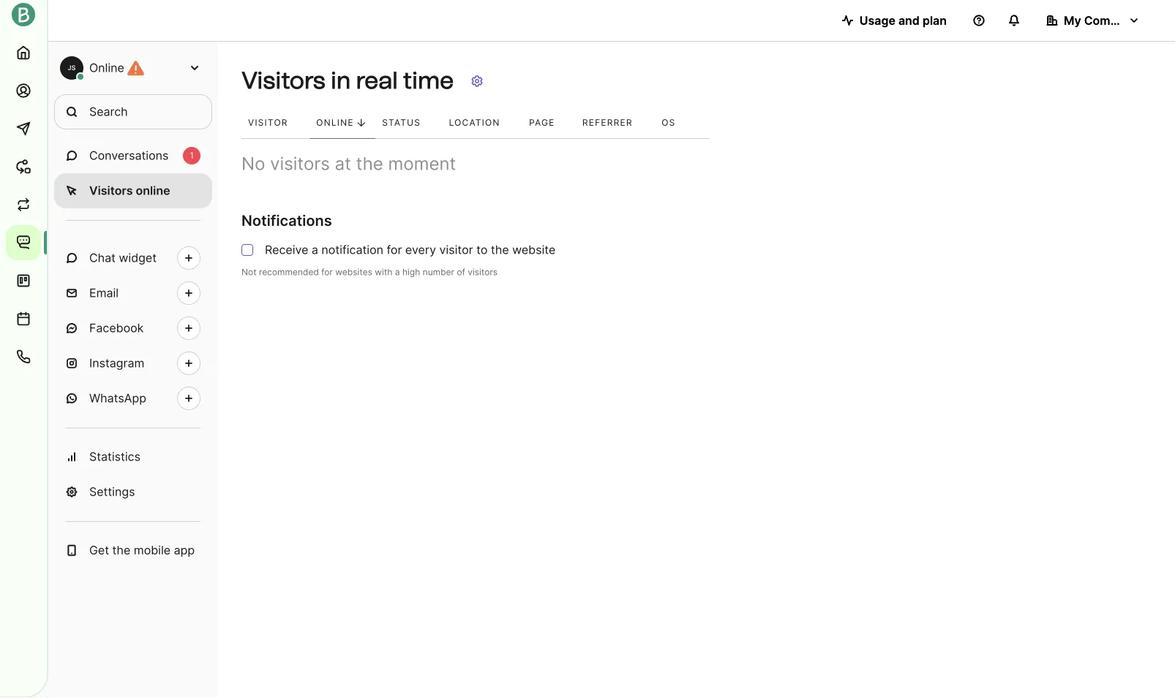Task type: describe. For each thing, give the bounding box(es) containing it.
0 horizontal spatial for
[[321, 267, 333, 278]]

visitors online link
[[54, 173, 212, 209]]

to
[[476, 243, 488, 257]]

with
[[375, 267, 393, 278]]

1
[[190, 150, 194, 161]]

receive a notification for every visitor to the website
[[265, 243, 556, 257]]

conversations
[[89, 149, 169, 163]]

at
[[335, 153, 351, 175]]

no
[[241, 153, 265, 175]]

page
[[529, 118, 555, 128]]

whatsapp
[[89, 391, 146, 406]]

0 vertical spatial visitors
[[270, 153, 330, 175]]

visitor
[[248, 118, 288, 128]]

1 vertical spatial a
[[395, 267, 400, 278]]

page button
[[523, 108, 576, 139]]

real
[[356, 66, 398, 94]]

online inside button
[[316, 118, 354, 128]]

my company button
[[1035, 6, 1152, 35]]

referrer button
[[576, 108, 655, 139]]

plan
[[923, 13, 947, 27]]

time
[[403, 66, 454, 94]]

status button
[[376, 108, 442, 139]]

number
[[423, 267, 454, 278]]

chat widget link
[[54, 241, 212, 276]]

of
[[457, 267, 465, 278]]

0 vertical spatial online
[[89, 61, 124, 75]]

visitors for visitors online
[[89, 184, 133, 198]]

not
[[241, 267, 257, 278]]

facebook
[[89, 321, 144, 336]]

website
[[512, 243, 556, 257]]

no visitors at the moment
[[241, 153, 456, 175]]

my
[[1064, 13, 1081, 27]]

search link
[[54, 94, 212, 130]]

settings link
[[54, 475, 212, 510]]

facebook link
[[54, 311, 212, 346]]

get
[[89, 544, 109, 558]]

receive
[[265, 243, 308, 257]]

usage and plan button
[[830, 6, 959, 35]]

statistics
[[89, 450, 140, 464]]

notifications
[[241, 212, 332, 230]]

search
[[89, 105, 128, 119]]

instagram
[[89, 356, 144, 371]]

moment
[[388, 153, 456, 175]]

get the mobile app link
[[54, 533, 212, 569]]

js
[[68, 64, 76, 72]]

notification
[[322, 243, 383, 257]]

settings
[[89, 485, 135, 499]]

online
[[136, 184, 170, 198]]



Task type: locate. For each thing, give the bounding box(es) containing it.
1 horizontal spatial visitors
[[468, 267, 498, 278]]

visitors
[[270, 153, 330, 175], [468, 267, 498, 278]]

0 vertical spatial for
[[387, 243, 402, 257]]

usage
[[860, 13, 896, 27]]

my company
[[1064, 13, 1138, 27]]

the right 'get'
[[112, 544, 130, 558]]

0 vertical spatial the
[[356, 153, 383, 175]]

2 vertical spatial the
[[112, 544, 130, 558]]

1 vertical spatial for
[[321, 267, 333, 278]]

widget
[[119, 251, 157, 265]]

not recommended for websites with a high number of visitors
[[241, 267, 498, 278]]

mobile
[[134, 544, 171, 558]]

the
[[356, 153, 383, 175], [491, 243, 509, 257], [112, 544, 130, 558]]

visitors for visitors in real time
[[241, 66, 325, 94]]

high
[[402, 267, 420, 278]]

2 horizontal spatial the
[[491, 243, 509, 257]]

0 horizontal spatial a
[[312, 243, 318, 257]]

online right js
[[89, 61, 124, 75]]

0 horizontal spatial visitors
[[89, 184, 133, 198]]

recommended
[[259, 267, 319, 278]]

online button
[[310, 108, 376, 139]]

1 horizontal spatial the
[[356, 153, 383, 175]]

every
[[405, 243, 436, 257]]

visitors right of
[[468, 267, 498, 278]]

company
[[1084, 13, 1138, 27]]

app
[[174, 544, 195, 558]]

for
[[387, 243, 402, 257], [321, 267, 333, 278]]

in
[[331, 66, 351, 94]]

online up at
[[316, 118, 354, 128]]

email
[[89, 286, 119, 300]]

the right to
[[491, 243, 509, 257]]

visitor
[[439, 243, 473, 257]]

email link
[[54, 276, 212, 311]]

0 horizontal spatial online
[[89, 61, 124, 75]]

chat widget
[[89, 251, 157, 265]]

os button
[[655, 108, 696, 139]]

instagram link
[[54, 346, 212, 381]]

a right with
[[395, 267, 400, 278]]

a
[[312, 243, 318, 257], [395, 267, 400, 278]]

1 horizontal spatial a
[[395, 267, 400, 278]]

1 horizontal spatial for
[[387, 243, 402, 257]]

0 horizontal spatial visitors
[[270, 153, 330, 175]]

for left websites
[[321, 267, 333, 278]]

chat
[[89, 251, 116, 265]]

1 vertical spatial online
[[316, 118, 354, 128]]

visitors in real time
[[241, 66, 454, 94]]

referrer
[[582, 118, 633, 128]]

the inside 'link'
[[112, 544, 130, 558]]

os
[[662, 118, 676, 128]]

for up with
[[387, 243, 402, 257]]

1 vertical spatial visitors
[[468, 267, 498, 278]]

visitors
[[241, 66, 325, 94], [89, 184, 133, 198]]

1 vertical spatial the
[[491, 243, 509, 257]]

online
[[89, 61, 124, 75], [316, 118, 354, 128]]

whatsapp link
[[54, 381, 212, 416]]

visitors inside the visitors online link
[[89, 184, 133, 198]]

a right the receive at the left of page
[[312, 243, 318, 257]]

status
[[382, 118, 421, 128]]

websites
[[335, 267, 372, 278]]

statistics link
[[54, 440, 212, 475]]

1 horizontal spatial online
[[316, 118, 354, 128]]

0 vertical spatial visitors
[[241, 66, 325, 94]]

1 vertical spatial visitors
[[89, 184, 133, 198]]

0 vertical spatial a
[[312, 243, 318, 257]]

visitors down conversations
[[89, 184, 133, 198]]

location button
[[442, 108, 523, 139]]

and
[[898, 13, 920, 27]]

usage and plan
[[860, 13, 947, 27]]

visitors up visitor button
[[241, 66, 325, 94]]

the right at
[[356, 153, 383, 175]]

visitors left at
[[270, 153, 330, 175]]

visitors online
[[89, 184, 170, 198]]

1 horizontal spatial visitors
[[241, 66, 325, 94]]

visitor button
[[241, 108, 310, 139]]

get the mobile app
[[89, 544, 195, 558]]

location
[[449, 118, 500, 128]]

0 horizontal spatial the
[[112, 544, 130, 558]]



Task type: vqa. For each thing, say whether or not it's contained in the screenshot.
Settings
yes



